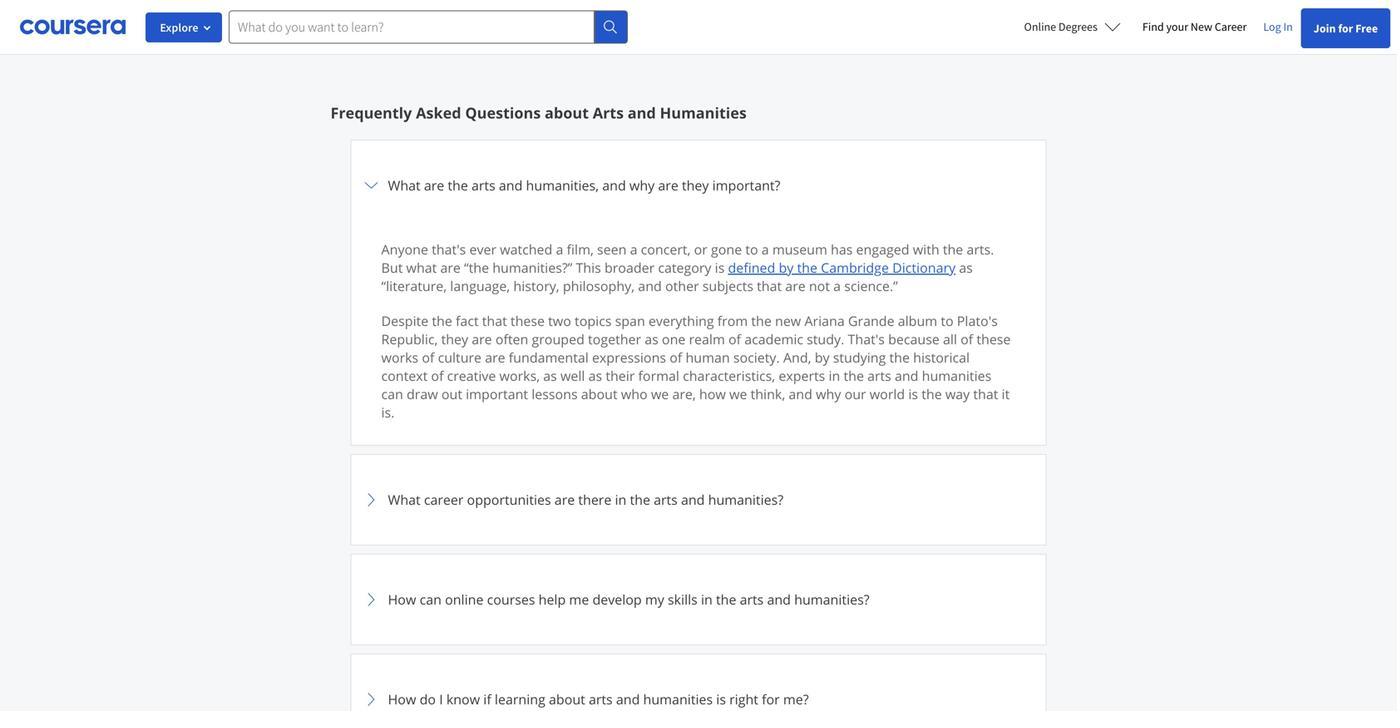 Task type: locate. For each thing, give the bounding box(es) containing it.
they
[[682, 176, 709, 194], [441, 330, 468, 348]]

1 vertical spatial to
[[941, 312, 954, 330]]

3 chevron right image from the top
[[361, 689, 381, 709]]

1 horizontal spatial that
[[757, 277, 782, 295]]

are down that's
[[440, 259, 461, 277]]

can
[[381, 385, 403, 403], [420, 591, 442, 608]]

1 horizontal spatial they
[[682, 176, 709, 194]]

what inside list item
[[388, 491, 421, 509]]

0 horizontal spatial for
[[762, 690, 780, 708]]

None search field
[[229, 10, 628, 44]]

1 horizontal spatial we
[[729, 385, 747, 403]]

characteristics,
[[683, 367, 775, 385]]

are left there
[[555, 491, 575, 509]]

a up broader
[[630, 240, 637, 258]]

0 horizontal spatial humanities
[[643, 690, 713, 708]]

"the
[[464, 259, 489, 277]]

the left way
[[922, 385, 942, 403]]

0 vertical spatial why
[[630, 176, 655, 194]]

in down studying
[[829, 367, 840, 385]]

category
[[658, 259, 712, 277]]

creative
[[447, 367, 496, 385]]

0 horizontal spatial why
[[630, 176, 655, 194]]

grande
[[848, 312, 895, 330]]

asked
[[416, 103, 461, 123]]

the down because
[[890, 348, 910, 366]]

humanities?
[[708, 491, 784, 509], [794, 591, 870, 608]]

about right learning
[[549, 690, 585, 708]]

studying
[[833, 348, 886, 366]]

0 horizontal spatial to
[[745, 240, 758, 258]]

are down often
[[485, 348, 505, 366]]

by down museum
[[779, 259, 794, 277]]

new
[[1191, 19, 1213, 34]]

arts inside the 'despite the fact that these two topics span everything from the new ariana grande album to plato's republic, they are often grouped together as one realm of academic study. that's because all of these works of culture are fundamental expressions of human society. and, by studying the historical context of creative works, as well as their formal characteristics, experts in the arts and humanities can draw out important lessons about who we are, how we think, and why our world is the way that it is.'
[[868, 367, 891, 385]]

0 horizontal spatial by
[[779, 259, 794, 277]]

anyone that's ever watched a film, seen a concert, or gone to a museum has engaged with the arts. but what are "the humanities?" this broader category is
[[381, 240, 994, 277]]

1 chevron right image from the top
[[361, 175, 381, 195]]

there
[[578, 491, 612, 509]]

about left arts
[[545, 103, 589, 123]]

chevron right image for how can online courses help me develop my skills in the arts and humanities?
[[361, 590, 381, 610]]

humanities? inside dropdown button
[[708, 491, 784, 509]]

why up concert, at the left of the page
[[630, 176, 655, 194]]

a inside the as "literature, language, history, philosophy, and other subjects that are not a science."
[[833, 277, 841, 295]]

is
[[715, 259, 725, 277], [909, 385, 918, 403], [716, 690, 726, 708]]

of
[[729, 330, 741, 348], [961, 330, 973, 348], [422, 348, 435, 366], [670, 348, 682, 366], [431, 367, 444, 385]]

we
[[651, 385, 669, 403], [729, 385, 747, 403]]

find your new career link
[[1134, 17, 1255, 37]]

is right world
[[909, 385, 918, 403]]

2 vertical spatial chevron right image
[[361, 689, 381, 709]]

the left "fact" on the left top of page
[[432, 312, 452, 330]]

0 horizontal spatial these
[[511, 312, 545, 330]]

how for how can online courses help me develop my skills in the arts and humanities?
[[388, 591, 416, 608]]

we down characteristics,
[[729, 385, 747, 403]]

arts right skills
[[740, 591, 764, 608]]

a up defined
[[762, 240, 769, 258]]

language,
[[450, 277, 510, 295]]

0 vertical spatial they
[[682, 176, 709, 194]]

new
[[775, 312, 801, 330]]

1 vertical spatial how
[[388, 690, 416, 708]]

well
[[561, 367, 585, 385]]

history,
[[513, 277, 559, 295]]

most popular certificates carousel element
[[216, 0, 1397, 53]]

arts up ever
[[472, 176, 495, 194]]

1 vertical spatial list
[[351, 140, 1047, 711]]

in right there
[[615, 491, 627, 509]]

as left one
[[645, 330, 659, 348]]

the up our
[[844, 367, 864, 385]]

is inside 'dropdown button'
[[716, 690, 726, 708]]

what up anyone
[[388, 176, 421, 194]]

of right all
[[961, 330, 973, 348]]

1 horizontal spatial in
[[701, 591, 713, 608]]

1 vertical spatial that
[[482, 312, 507, 330]]

0 horizontal spatial they
[[441, 330, 468, 348]]

that left it
[[973, 385, 998, 403]]

they up 'culture' on the left
[[441, 330, 468, 348]]

online
[[445, 591, 484, 608]]

to up all
[[941, 312, 954, 330]]

0 vertical spatial humanities
[[922, 367, 992, 385]]

list
[[225, 20, 1160, 40], [351, 140, 1047, 711]]

are inside list item
[[555, 491, 575, 509]]

and
[[628, 103, 656, 123], [499, 176, 523, 194], [602, 176, 626, 194], [638, 277, 662, 295], [895, 367, 919, 385], [789, 385, 813, 403], [681, 491, 705, 509], [767, 591, 791, 608], [616, 690, 640, 708]]

1 vertical spatial chevron right image
[[361, 590, 381, 610]]

1 horizontal spatial humanities
[[922, 367, 992, 385]]

why left our
[[816, 385, 841, 403]]

for right join
[[1338, 21, 1353, 36]]

the up that's
[[448, 176, 468, 194]]

works
[[381, 348, 418, 366]]

subjects
[[703, 277, 754, 295]]

how can online courses help me develop my skills in the arts and humanities? button
[[361, 565, 1036, 635]]

they inside the 'despite the fact that these two topics span everything from the new ariana grande album to plato's republic, they are often grouped together as one realm of academic study. that's because all of these works of culture are fundamental expressions of human society. and, by studying the historical context of creative works, as well as their formal characteristics, experts in the arts and humanities can draw out important lessons about who we are, how we think, and why our world is the way that it is.'
[[441, 330, 468, 348]]

1 horizontal spatial these
[[977, 330, 1011, 348]]

how inside 'dropdown button'
[[388, 690, 416, 708]]

or
[[694, 240, 708, 258]]

2 what from the top
[[388, 491, 421, 509]]

ever
[[469, 240, 497, 258]]

by down the study.
[[815, 348, 830, 366]]

how inside "dropdown button"
[[388, 591, 416, 608]]

is left right
[[716, 690, 726, 708]]

how do i know if learning about arts and humanities is right for me?
[[388, 690, 809, 708]]

by
[[779, 259, 794, 277], [815, 348, 830, 366]]

0 vertical spatial list
[[225, 20, 1160, 40]]

2 horizontal spatial in
[[829, 367, 840, 385]]

about down their
[[581, 385, 618, 403]]

society.
[[733, 348, 780, 366]]

these
[[511, 312, 545, 330], [977, 330, 1011, 348]]

as inside the as "literature, language, history, philosophy, and other subjects that are not a science."
[[959, 259, 973, 277]]

in right skills
[[701, 591, 713, 608]]

what right chevron right image
[[388, 491, 421, 509]]

0 vertical spatial by
[[779, 259, 794, 277]]

1 vertical spatial about
[[581, 385, 618, 403]]

can inside the 'despite the fact that these two topics span everything from the new ariana grande album to plato's republic, they are often grouped together as one realm of academic study. that's because all of these works of culture are fundamental expressions of human society. and, by studying the historical context of creative works, as well as their formal characteristics, experts in the arts and humanities can draw out important lessons about who we are, how we think, and why our world is the way that it is.'
[[381, 385, 403, 403]]

important?
[[712, 176, 781, 194]]

can up is.
[[381, 385, 403, 403]]

1 vertical spatial for
[[762, 690, 780, 708]]

about inside how do i know if learning about arts and humanities is right for me? 'dropdown button'
[[549, 690, 585, 708]]

watched
[[500, 240, 553, 258]]

human
[[686, 348, 730, 366]]

2 how from the top
[[388, 690, 416, 708]]

2 chevron right image from the top
[[361, 590, 381, 610]]

this
[[576, 259, 601, 277]]

2 vertical spatial in
[[701, 591, 713, 608]]

humanities inside the 'despite the fact that these two topics span everything from the new ariana grande album to plato's republic, they are often grouped together as one realm of academic study. that's because all of these works of culture are fundamental expressions of human society. and, by studying the historical context of creative works, as well as their formal characteristics, experts in the arts and humanities can draw out important lessons about who we are, how we think, and why our world is the way that it is.'
[[922, 367, 992, 385]]

the
[[448, 176, 468, 194], [943, 240, 963, 258], [797, 259, 818, 277], [432, 312, 452, 330], [751, 312, 772, 330], [890, 348, 910, 366], [844, 367, 864, 385], [922, 385, 942, 403], [630, 491, 650, 509], [716, 591, 736, 608]]

1 vertical spatial these
[[977, 330, 1011, 348]]

one
[[662, 330, 686, 348]]

1 horizontal spatial why
[[816, 385, 841, 403]]

1 vertical spatial they
[[441, 330, 468, 348]]

1 vertical spatial in
[[615, 491, 627, 509]]

0 vertical spatial to
[[745, 240, 758, 258]]

opportunities
[[467, 491, 551, 509]]

are left not in the top right of the page
[[785, 277, 806, 295]]

2 vertical spatial is
[[716, 690, 726, 708]]

for left the me? at the right of the page
[[762, 690, 780, 708]]

defined by the cambridge dictionary
[[728, 259, 956, 277]]

2 horizontal spatial that
[[973, 385, 998, 403]]

chevron right image inside how can online courses help me develop my skills in the arts and humanities? "dropdown button"
[[361, 590, 381, 610]]

in
[[829, 367, 840, 385], [615, 491, 627, 509], [701, 591, 713, 608]]

1 vertical spatial is
[[909, 385, 918, 403]]

how
[[699, 385, 726, 403]]

arts up world
[[868, 367, 891, 385]]

is inside anyone that's ever watched a film, seen a concert, or gone to a museum has engaged with the arts. but what are "the humanities?" this broader category is
[[715, 259, 725, 277]]

as down fundamental on the left of page
[[543, 367, 557, 385]]

how left do
[[388, 690, 416, 708]]

1 horizontal spatial can
[[420, 591, 442, 608]]

0 vertical spatial can
[[381, 385, 403, 403]]

0 horizontal spatial in
[[615, 491, 627, 509]]

1 vertical spatial what
[[388, 491, 421, 509]]

they inside dropdown button
[[682, 176, 709, 194]]

despite the fact that these two topics span everything from the new ariana grande album to plato's republic, they are often grouped together as one realm of academic study. that's because all of these works of culture are fundamental expressions of human society. and, by studying the historical context of creative works, as well as their formal characteristics, experts in the arts and humanities can draw out important lessons about who we are, how we think, and why our world is the way that it is.
[[381, 312, 1011, 421]]

chevron right image
[[361, 175, 381, 195], [361, 590, 381, 610], [361, 689, 381, 709]]

0 horizontal spatial humanities?
[[708, 491, 784, 509]]

0 vertical spatial humanities?
[[708, 491, 784, 509]]

0 horizontal spatial that
[[482, 312, 507, 330]]

as down the arts.
[[959, 259, 973, 277]]

1 vertical spatial can
[[420, 591, 442, 608]]

what for what career opportunities are there in the arts and humanities?
[[388, 491, 421, 509]]

these down "plato's"
[[977, 330, 1011, 348]]

0 vertical spatial that
[[757, 277, 782, 295]]

log in
[[1264, 19, 1293, 34]]

1 what from the top
[[388, 176, 421, 194]]

can left online
[[420, 591, 442, 608]]

a left 'film,'
[[556, 240, 563, 258]]

1 vertical spatial humanities
[[643, 690, 713, 708]]

know
[[446, 690, 480, 708]]

think,
[[751, 385, 785, 403]]

can inside "dropdown button"
[[420, 591, 442, 608]]

1 horizontal spatial for
[[1338, 21, 1353, 36]]

humanities left right
[[643, 690, 713, 708]]

0 vertical spatial in
[[829, 367, 840, 385]]

to up defined
[[745, 240, 758, 258]]

is.
[[381, 403, 395, 421]]

coursera image
[[20, 14, 126, 40]]

1 vertical spatial by
[[815, 348, 830, 366]]

why
[[630, 176, 655, 194], [816, 385, 841, 403]]

anyone
[[381, 240, 428, 258]]

that up often
[[482, 312, 507, 330]]

explore button
[[146, 12, 222, 42]]

study.
[[807, 330, 845, 348]]

humanities up way
[[922, 367, 992, 385]]

arts inside "dropdown button"
[[740, 591, 764, 608]]

are down "fact" on the left top of page
[[472, 330, 492, 348]]

a right not in the top right of the page
[[833, 277, 841, 295]]

for
[[1338, 21, 1353, 36], [762, 690, 780, 708]]

1 horizontal spatial humanities?
[[794, 591, 870, 608]]

they left important?
[[682, 176, 709, 194]]

1 vertical spatial why
[[816, 385, 841, 403]]

1 horizontal spatial to
[[941, 312, 954, 330]]

0 horizontal spatial can
[[381, 385, 403, 403]]

the right with
[[943, 240, 963, 258]]

that down defined
[[757, 277, 782, 295]]

everything
[[649, 312, 714, 330]]

we down formal
[[651, 385, 669, 403]]

arts
[[593, 103, 624, 123]]

arts right learning
[[589, 690, 613, 708]]

0 vertical spatial how
[[388, 591, 416, 608]]

0 vertical spatial is
[[715, 259, 725, 277]]

historical
[[913, 348, 970, 366]]

why inside the 'despite the fact that these two topics span everything from the new ariana grande album to plato's republic, they are often grouped together as one realm of academic study. that's because all of these works of culture are fundamental expressions of human society. and, by studying the historical context of creative works, as well as their formal characteristics, experts in the arts and humanities can draw out important lessons about who we are, how we think, and why our world is the way that it is.'
[[816, 385, 841, 403]]

are
[[424, 176, 444, 194], [658, 176, 679, 194], [440, 259, 461, 277], [785, 277, 806, 295], [472, 330, 492, 348], [485, 348, 505, 366], [555, 491, 575, 509]]

and,
[[783, 348, 811, 366]]

0 vertical spatial for
[[1338, 21, 1353, 36]]

list item
[[351, 140, 1047, 455]]

is inside the 'despite the fact that these two topics span everything from the new ariana grande album to plato's republic, they are often grouped together as one realm of academic study. that's because all of these works of culture are fundamental expressions of human society. and, by studying the historical context of creative works, as well as their formal characteristics, experts in the arts and humanities can draw out important lessons about who we are, how we think, and why our world is the way that it is.'
[[909, 385, 918, 403]]

1 vertical spatial humanities?
[[794, 591, 870, 608]]

arts.
[[967, 240, 994, 258]]

by inside the 'despite the fact that these two topics span everything from the new ariana grande album to plato's republic, they are often grouped together as one realm of academic study. that's because all of these works of culture are fundamental expressions of human society. and, by studying the historical context of creative works, as well as their formal characteristics, experts in the arts and humanities can draw out important lessons about who we are, how we think, and why our world is the way that it is.'
[[815, 348, 830, 366]]

what for what are the arts and humanities, and why are they important?
[[388, 176, 421, 194]]

from
[[718, 312, 748, 330]]

the right skills
[[716, 591, 736, 608]]

film,
[[567, 240, 594, 258]]

2 vertical spatial about
[[549, 690, 585, 708]]

in inside the 'despite the fact that these two topics span everything from the new ariana grande album to plato's republic, they are often grouped together as one realm of academic study. that's because all of these works of culture are fundamental expressions of human society. and, by studying the historical context of creative works, as well as their formal characteristics, experts in the arts and humanities can draw out important lessons about who we are, how we think, and why our world is the way that it is.'
[[829, 367, 840, 385]]

arts inside 'dropdown button'
[[589, 690, 613, 708]]

0 horizontal spatial we
[[651, 385, 669, 403]]

1 how from the top
[[388, 591, 416, 608]]

is down gone
[[715, 259, 725, 277]]

and inside the as "literature, language, history, philosophy, and other subjects that are not a science."
[[638, 277, 662, 295]]

0 vertical spatial what
[[388, 176, 421, 194]]

as "literature, language, history, philosophy, and other subjects that are not a science."
[[381, 259, 973, 295]]

chevron right image inside how do i know if learning about arts and humanities is right for me? 'dropdown button'
[[361, 689, 381, 709]]

these up often
[[511, 312, 545, 330]]

chevron right image inside what are the arts and humanities, and why are they important? dropdown button
[[361, 175, 381, 195]]

frequently asked questions about arts and humanities
[[331, 103, 747, 123]]

what
[[406, 259, 437, 277]]

the inside "dropdown button"
[[716, 591, 736, 608]]

how left online
[[388, 591, 416, 608]]

1 horizontal spatial by
[[815, 348, 830, 366]]

0 vertical spatial chevron right image
[[361, 175, 381, 195]]

me?
[[783, 690, 809, 708]]



Task type: describe. For each thing, give the bounding box(es) containing it.
are up that's
[[424, 176, 444, 194]]

list inside most popular certificates carousel element
[[225, 20, 1160, 40]]

courses
[[487, 591, 535, 608]]

fact
[[456, 312, 479, 330]]

my
[[645, 591, 664, 608]]

other
[[665, 277, 699, 295]]

chevron right image for how do i know if learning about arts and humanities is right for me?
[[361, 689, 381, 709]]

lessons
[[532, 385, 578, 403]]

because
[[888, 330, 940, 348]]

humanities,
[[526, 176, 599, 194]]

frequently
[[331, 103, 412, 123]]

explore
[[160, 20, 198, 35]]

0 vertical spatial about
[[545, 103, 589, 123]]

republic,
[[381, 330, 438, 348]]

career
[[424, 491, 464, 509]]

what are the arts and humanities, and why are they important?
[[388, 176, 781, 194]]

log in link
[[1255, 17, 1301, 37]]

learning
[[495, 690, 545, 708]]

join
[[1314, 21, 1336, 36]]

our
[[845, 385, 866, 403]]

of down 'republic,'
[[422, 348, 435, 366]]

free
[[1356, 21, 1378, 36]]

find
[[1143, 19, 1164, 34]]

in inside dropdown button
[[615, 491, 627, 509]]

what career opportunities are there in the arts and humanities? button
[[361, 465, 1036, 535]]

it
[[1002, 385, 1010, 403]]

do
[[420, 690, 436, 708]]

gone
[[711, 240, 742, 258]]

to inside anyone that's ever watched a film, seen a concert, or gone to a museum has engaged with the arts. but what are "the humanities?" this broader category is
[[745, 240, 758, 258]]

list containing what are the arts and humanities, and why are they important?
[[351, 140, 1047, 711]]

career
[[1215, 19, 1247, 34]]

often
[[496, 330, 528, 348]]

are inside the as "literature, language, history, philosophy, and other subjects that are not a science."
[[785, 277, 806, 295]]

in inside "dropdown button"
[[701, 591, 713, 608]]

plato's
[[957, 312, 998, 330]]

help
[[539, 591, 566, 608]]

of down one
[[670, 348, 682, 366]]

defined by the cambridge dictionary link
[[728, 259, 956, 277]]

what are the arts and humanities, and why are they important? button
[[361, 151, 1036, 220]]

way
[[946, 385, 970, 403]]

realm
[[689, 330, 725, 348]]

2 we from the left
[[729, 385, 747, 403]]

what career opportunities are there in the arts and humanities?
[[388, 491, 784, 509]]

right
[[730, 690, 758, 708]]

album
[[898, 312, 937, 330]]

has
[[831, 240, 853, 258]]

humanities inside 'dropdown button'
[[643, 690, 713, 708]]

all
[[943, 330, 957, 348]]

what career opportunities are there in the arts and humanities? list item
[[351, 454, 1047, 546]]

how for how do i know if learning about arts and humanities is right for me?
[[388, 690, 416, 708]]

arts right there
[[654, 491, 678, 509]]

questions
[[465, 103, 541, 123]]

that's
[[432, 240, 466, 258]]

together
[[588, 330, 641, 348]]

broader
[[605, 259, 655, 277]]

chevron right image
[[361, 490, 381, 510]]

context
[[381, 367, 428, 385]]

are up concert, at the left of the page
[[658, 176, 679, 194]]

for inside 'dropdown button'
[[762, 690, 780, 708]]

of down from
[[729, 330, 741, 348]]

What do you want to learn? text field
[[229, 10, 595, 44]]

log
[[1264, 19, 1281, 34]]

online
[[1024, 19, 1056, 34]]

degrees
[[1059, 19, 1098, 34]]

why inside dropdown button
[[630, 176, 655, 194]]

engaged
[[856, 240, 910, 258]]

how do i know if learning about arts and humanities is right for me? list item
[[351, 654, 1047, 711]]

"literature,
[[381, 277, 447, 295]]

as right "well"
[[589, 367, 602, 385]]

chevron right image for what are the arts and humanities, and why are they important?
[[361, 175, 381, 195]]

your
[[1166, 19, 1189, 34]]

join for free link
[[1301, 8, 1391, 48]]

skills
[[668, 591, 698, 608]]

the up 'academic'
[[751, 312, 772, 330]]

draw
[[407, 385, 438, 403]]

grouped
[[532, 330, 585, 348]]

seen
[[597, 240, 627, 258]]

span
[[615, 312, 645, 330]]

that inside the as "literature, language, history, philosophy, and other subjects that are not a science."
[[757, 277, 782, 295]]

culture
[[438, 348, 482, 366]]

and inside 'dropdown button'
[[616, 690, 640, 708]]

0 vertical spatial these
[[511, 312, 545, 330]]

and inside "dropdown button"
[[767, 591, 791, 608]]

are inside anyone that's ever watched a film, seen a concert, or gone to a museum has engaged with the arts. but what are "the humanities?" this broader category is
[[440, 259, 461, 277]]

philosophy,
[[563, 277, 635, 295]]

i
[[439, 690, 443, 708]]

the inside anyone that's ever watched a film, seen a concert, or gone to a museum has engaged with the arts. but what are "the humanities?" this broader category is
[[943, 240, 963, 258]]

humanities? inside "dropdown button"
[[794, 591, 870, 608]]

ariana
[[805, 312, 845, 330]]

dictionary
[[892, 259, 956, 277]]

to inside the 'despite the fact that these two topics span everything from the new ariana grande album to plato's republic, they are often grouped together as one realm of academic study. that's because all of these works of culture are fundamental expressions of human society. and, by studying the historical context of creative works, as well as their formal characteristics, experts in the arts and humanities can draw out important lessons about who we are, how we think, and why our world is the way that it is.'
[[941, 312, 954, 330]]

if
[[483, 690, 491, 708]]

important
[[466, 385, 528, 403]]

online degrees
[[1024, 19, 1098, 34]]

concert,
[[641, 240, 691, 258]]

about inside the 'despite the fact that these two topics span everything from the new ariana grande album to plato's republic, they are often grouped together as one realm of academic study. that's because all of these works of culture are fundamental expressions of human society. and, by studying the historical context of creative works, as well as their formal characteristics, experts in the arts and humanities can draw out important lessons about who we are, how we think, and why our world is the way that it is.'
[[581, 385, 618, 403]]

who
[[621, 385, 648, 403]]

formal
[[638, 367, 679, 385]]

2 vertical spatial that
[[973, 385, 998, 403]]

online degrees button
[[1011, 8, 1134, 45]]

1 we from the left
[[651, 385, 669, 403]]

list item containing what are the arts and humanities, and why are they important?
[[351, 140, 1047, 455]]

fundamental
[[509, 348, 589, 366]]

their
[[606, 367, 635, 385]]

works,
[[499, 367, 540, 385]]

how can online courses help me develop my skills in the arts and humanities? list item
[[351, 554, 1047, 645]]

but
[[381, 259, 403, 277]]

the right there
[[630, 491, 650, 509]]

of up the out on the bottom left of page
[[431, 367, 444, 385]]

how do i know if learning about arts and humanities is right for me? button
[[361, 665, 1036, 711]]

how can online courses help me develop my skills in the arts and humanities?
[[388, 591, 870, 608]]

humanities
[[660, 103, 747, 123]]

the down museum
[[797, 259, 818, 277]]

me
[[569, 591, 589, 608]]



Task type: vqa. For each thing, say whether or not it's contained in the screenshot.
Outcomes link corresponding to second About LINK from the bottom
no



